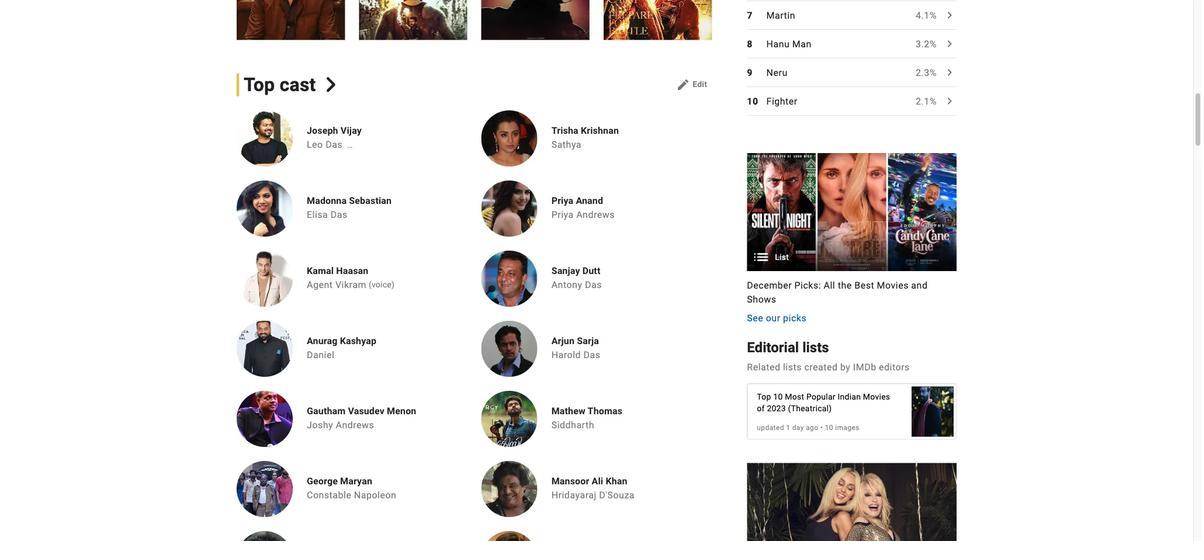 Task type: vqa. For each thing, say whether or not it's contained in the screenshot.


Task type: locate. For each thing, give the bounding box(es) containing it.
constable napoleon link
[[307, 489, 396, 500]]

2 horizontal spatial 10
[[825, 424, 833, 432]]

ago
[[806, 424, 818, 432]]

10 down 9
[[747, 96, 758, 107]]

1 vertical spatial andrews
[[336, 419, 374, 430]]

1 vertical spatial lists
[[783, 362, 802, 373]]

das inside "sanjay dutt antony das"
[[585, 279, 602, 290]]

top cast
[[244, 74, 316, 95]]

1 vertical spatial production art image
[[747, 463, 957, 541]]

1 chevron right image from the top
[[943, 8, 957, 22]]

sanjay dutt image
[[481, 251, 537, 307]]

man
[[792, 38, 812, 49]]

joseph vijay link
[[307, 124, 362, 136]]

0 horizontal spatial joseph vijay in leo (2023) image
[[359, 0, 467, 40]]

ajay devgn and ajay devgan in greenlable - insecticides india ltd tvc ft. ajay devgan (2022) image
[[912, 381, 954, 443]]

anurag
[[307, 335, 338, 346]]

haasan
[[336, 265, 368, 276]]

group
[[747, 153, 957, 325], [747, 463, 957, 541]]

lists up 'created'
[[803, 339, 829, 356]]

kamal haasan link
[[307, 265, 399, 276]]

0 horizontal spatial top
[[244, 74, 275, 95]]

1 vertical spatial group
[[747, 463, 957, 541]]

0 horizontal spatial andrews
[[336, 419, 374, 430]]

movies inside "top 10 most popular indian movies of 2023 (theatrical)"
[[863, 392, 890, 402]]

1 horizontal spatial 10
[[773, 392, 783, 402]]

0 vertical spatial top
[[244, 74, 275, 95]]

% for 4.1
[[930, 10, 937, 21]]

priya down "priya anand" link
[[552, 209, 574, 220]]

hanu man
[[767, 38, 812, 49]]

antony
[[552, 279, 582, 290]]

chevron right image for 4.1 %
[[943, 8, 957, 22]]

% for 3.2
[[930, 38, 937, 49]]

das inside madonna sebastian elisa das
[[331, 209, 348, 220]]

chevron right image right 2.1 % in the top right of the page
[[943, 94, 957, 108]]

chevron right image for 3.2 %
[[943, 37, 957, 51]]

0 vertical spatial priya
[[552, 195, 574, 206]]

1 production art image from the top
[[747, 153, 957, 271]]

production art image for 1st group from the bottom
[[747, 463, 957, 541]]

1 horizontal spatial joseph vijay in leo (2023) image
[[604, 0, 712, 40]]

% for 2.1
[[930, 96, 937, 107]]

3 % from the top
[[930, 67, 937, 78]]

4 chevron right image from the top
[[943, 94, 957, 108]]

krishnan
[[581, 125, 619, 136]]

movies for best
[[877, 280, 909, 291]]

10 inside "top 10 most popular indian movies of 2023 (theatrical)"
[[773, 392, 783, 402]]

best
[[855, 280, 874, 291]]

constable
[[307, 489, 351, 500]]

das down sarja
[[584, 349, 600, 360]]

anurag kashyap link
[[307, 335, 376, 347]]

joseph vijay in leo (2023) image
[[359, 0, 467, 40], [604, 0, 712, 40]]

sanjay
[[552, 265, 580, 276]]

2 vertical spatial 10
[[825, 424, 833, 432]]

top for top cast
[[244, 74, 275, 95]]

george maryan link
[[307, 475, 401, 487]]

the
[[838, 280, 852, 291]]

lists for editorial
[[803, 339, 829, 356]]

top left the cast
[[244, 74, 275, 95]]

production art image
[[747, 153, 957, 271], [747, 463, 957, 541]]

joseph
[[307, 125, 338, 136]]

most
[[785, 392, 804, 402]]

% up 2.3 %
[[930, 38, 937, 49]]

gautham vasudev menon image
[[237, 391, 293, 447]]

priya anand image
[[481, 180, 537, 237]]

napoleon
[[354, 489, 396, 500]]

0 vertical spatial production art image
[[747, 153, 957, 271]]

% up 3.2 %
[[930, 10, 937, 21]]

4.1 %
[[916, 10, 937, 21]]

editorial lists
[[747, 339, 829, 356]]

picks
[[783, 312, 807, 323]]

picks:
[[795, 280, 821, 291]]

agent vikram link
[[307, 279, 366, 290]]

das down joseph vijay link
[[326, 139, 343, 150]]

sanjay dutt link
[[552, 265, 607, 276]]

mansoor ali khan hridayaraj d'souza
[[552, 475, 635, 500]]

see
[[747, 312, 763, 323]]

0 horizontal spatial 10
[[747, 96, 758, 107]]

priya up priya andrews link
[[552, 195, 574, 206]]

das
[[326, 139, 343, 150], [331, 209, 348, 220], [585, 279, 602, 290], [584, 349, 600, 360]]

movies
[[877, 280, 909, 291], [863, 392, 890, 402]]

leo das link
[[307, 139, 343, 150]]

2 priya from the top
[[552, 209, 574, 220]]

fighter
[[767, 96, 798, 107]]

3 chevron right image from the top
[[943, 66, 957, 80]]

by
[[840, 362, 851, 373]]

neru
[[767, 67, 788, 78]]

chevron right image right 4.1 %
[[943, 8, 957, 22]]

top up of
[[757, 392, 771, 402]]

10 right •
[[825, 424, 833, 432]]

9
[[747, 67, 753, 78]]

of
[[757, 404, 765, 414]]

george maryan image
[[237, 461, 293, 517]]

0 horizontal spatial lists
[[783, 362, 802, 373]]

harold das link
[[552, 349, 600, 360]]

2.1
[[916, 96, 930, 107]]

chevron right image for 2.3 %
[[943, 66, 957, 80]]

priya
[[552, 195, 574, 206], [552, 209, 574, 220]]

day
[[792, 424, 804, 432]]

2 % from the top
[[930, 38, 937, 49]]

harold
[[552, 349, 581, 360]]

related lists created by imdb editors
[[747, 362, 910, 373]]

2 production art image from the top
[[747, 463, 957, 541]]

1 vertical spatial movies
[[863, 392, 890, 402]]

chevron right inline image
[[323, 77, 338, 92]]

0 vertical spatial group
[[747, 153, 957, 325]]

(theatrical)
[[788, 404, 832, 414]]

madonna sebastian elisa das
[[307, 195, 392, 220]]

movies inside december picks: all the best movies and shows
[[877, 280, 909, 291]]

2.1 %
[[916, 96, 937, 107]]

das inside joseph vijay leo das …
[[326, 139, 343, 150]]

2.3 %
[[916, 67, 937, 78]]

chevron right image right 3.2 %
[[943, 37, 957, 51]]

mansoor
[[552, 475, 589, 486]]

das down dutt on the left of the page
[[585, 279, 602, 290]]

shows
[[747, 294, 776, 305]]

arjun sarja link
[[552, 335, 605, 347]]

0 vertical spatial movies
[[877, 280, 909, 291]]

0 vertical spatial lists
[[803, 339, 829, 356]]

1 vertical spatial top
[[757, 392, 771, 402]]

top
[[244, 74, 275, 95], [757, 392, 771, 402]]

das down madonna sebastian link
[[331, 209, 348, 220]]

edit
[[693, 80, 707, 89]]

% up 2.1 % in the top right of the page
[[930, 67, 937, 78]]

1 vertical spatial priya
[[552, 209, 574, 220]]

andrews down gautham vasudev menon link
[[336, 419, 374, 430]]

1 horizontal spatial top
[[757, 392, 771, 402]]

top inside "top 10 most popular indian movies of 2023 (theatrical)"
[[757, 392, 771, 402]]

movies left and
[[877, 280, 909, 291]]

chevron right image right 2.3 %
[[943, 66, 957, 80]]

production art image for list group
[[747, 153, 957, 271]]

siddharth link
[[552, 419, 594, 430]]

% for 2.3
[[930, 67, 937, 78]]

1 % from the top
[[930, 10, 937, 21]]

3.2 %
[[916, 38, 937, 49]]

10 up 2023
[[773, 392, 783, 402]]

0 vertical spatial 10
[[747, 96, 758, 107]]

leo (2023) image
[[726, 0, 834, 40]]

sarja
[[577, 335, 599, 346]]

8
[[747, 38, 753, 49]]

1 group from the top
[[747, 153, 957, 325]]

george maryan constable napoleon
[[307, 475, 396, 500]]

% down 2.3 %
[[930, 96, 937, 107]]

1 horizontal spatial andrews
[[576, 209, 615, 220]]

2 chevron right image from the top
[[943, 37, 957, 51]]

editorial
[[747, 339, 799, 356]]

vikram
[[335, 279, 366, 290]]

kamal haasan image
[[237, 251, 293, 307]]

1 horizontal spatial lists
[[803, 339, 829, 356]]

das inside arjun sarja harold das
[[584, 349, 600, 360]]

andrews down anand
[[576, 209, 615, 220]]

1 vertical spatial 10
[[773, 392, 783, 402]]

lists for related
[[783, 362, 802, 373]]

0 vertical spatial andrews
[[576, 209, 615, 220]]

elisa das link
[[307, 209, 348, 220]]

lists
[[803, 339, 829, 356], [783, 362, 802, 373]]

joseph vijay image
[[237, 110, 293, 166]]

chevron right image
[[943, 8, 957, 22], [943, 37, 957, 51], [943, 66, 957, 80], [943, 94, 957, 108]]

1
[[786, 424, 790, 432]]

daniel
[[307, 349, 334, 360]]

4 % from the top
[[930, 96, 937, 107]]

movies right indian
[[863, 392, 890, 402]]

maryan
[[340, 475, 372, 486]]

…
[[347, 140, 353, 150]]

list link
[[747, 153, 957, 271]]

das for sebastian
[[331, 209, 348, 220]]

lists down editorial lists
[[783, 362, 802, 373]]



Task type: describe. For each thing, give the bounding box(es) containing it.
andrews inside gautham vasudev menon joshy andrews
[[336, 419, 374, 430]]

siddharth
[[552, 419, 594, 430]]

mansoor ali khan image
[[481, 461, 537, 517]]

mathew thomas image
[[481, 391, 537, 447]]

edit image
[[676, 78, 690, 92]]

dutt
[[583, 265, 601, 276]]

kamal
[[307, 265, 334, 276]]

daniel link
[[307, 349, 334, 360]]

agent
[[307, 279, 333, 290]]

gautham vasudev menon joshy andrews
[[307, 405, 416, 430]]

list
[[775, 252, 789, 262]]

2.3
[[916, 67, 930, 78]]

das for sarja
[[584, 349, 600, 360]]

(voice)
[[369, 280, 395, 289]]

sebastian
[[349, 195, 392, 206]]

antony das link
[[552, 279, 602, 290]]

updated 1 day ago • 10 images
[[757, 424, 860, 432]]

sathya
[[552, 139, 582, 150]]

sanjay dutt antony das
[[552, 265, 602, 290]]

martin
[[767, 10, 795, 21]]

december picks: all the best movies and shows
[[747, 280, 928, 305]]

mathew
[[552, 405, 586, 416]]

arjun sarja image
[[481, 321, 537, 377]]

das for dutt
[[585, 279, 602, 290]]

anurag kashyap image
[[237, 321, 293, 377]]

trisha
[[552, 125, 578, 136]]

1 priya from the top
[[552, 195, 574, 206]]

george
[[307, 475, 338, 486]]

kashyap
[[340, 335, 376, 346]]

mathew thomas siddharth
[[552, 405, 622, 430]]

popular
[[807, 392, 836, 402]]

priya andrews link
[[552, 209, 615, 220]]

editors
[[879, 362, 910, 373]]

trisha krishnan sathya
[[552, 125, 619, 150]]

movies for indian
[[863, 392, 890, 402]]

list group
[[747, 153, 957, 271]]

mansoor ali khan link
[[552, 475, 639, 487]]

das for vijay
[[326, 139, 343, 150]]

2 group from the top
[[747, 463, 957, 541]]

sanjay dutt, arjun sarja, joseph vijay, gautham vasudev menon, and mysskin in leo (2023) image
[[481, 0, 590, 40]]

priya anand priya andrews
[[552, 195, 615, 220]]

top for top 10 most popular indian movies of 2023 (theatrical)
[[757, 392, 771, 402]]

see our picks
[[747, 312, 807, 323]]

created
[[804, 362, 838, 373]]

indian
[[838, 392, 861, 402]]

kamal haasan agent vikram (voice)
[[307, 265, 395, 290]]

updated
[[757, 424, 784, 432]]

mathew thomas link
[[552, 405, 622, 417]]

vasudev
[[348, 405, 385, 416]]

menon
[[387, 405, 416, 416]]

andrews inside "priya anand priya andrews"
[[576, 209, 615, 220]]

arjun sarja harold das
[[552, 335, 600, 360]]

related
[[747, 362, 781, 373]]

december
[[747, 280, 792, 291]]

edit button
[[672, 75, 712, 94]]

anurag kashyap daniel
[[307, 335, 376, 360]]

mysskin image
[[237, 531, 293, 541]]

elisa
[[307, 209, 328, 220]]

and
[[911, 280, 928, 291]]

anand
[[576, 195, 603, 206]]

madonna
[[307, 195, 347, 206]]

sathya link
[[552, 139, 582, 150]]

cast
[[280, 74, 316, 95]]

arjun
[[552, 335, 575, 346]]

1 joseph vijay in leo (2023) image from the left
[[359, 0, 467, 40]]

madonna sebastian link
[[307, 195, 392, 206]]

all
[[824, 280, 835, 291]]

sanjay dutt, arjun sarja, kamal haasan, anurag kashyap, joseph vijay, mathew thomas, gautham vasudev menon, babu antony, denzil smith, trisha krishnan, mansoor ali khan, priya anand, mysskin, anirudh ravichander, madhusudhan rao, george maryan, madonna sebastian, lokesh kanagaraj, and sandy master in leo (2023) image
[[237, 0, 345, 40]]

vijay
[[341, 125, 362, 136]]

group containing december picks: all the best movies and shows
[[747, 153, 957, 325]]

leo
[[307, 139, 323, 150]]

2023
[[767, 404, 786, 414]]

joshy
[[307, 419, 333, 430]]

ali
[[592, 475, 603, 486]]

chevron right image for 2.1 %
[[943, 94, 957, 108]]

•
[[820, 424, 823, 432]]

see our picks button
[[747, 311, 807, 325]]

joshy andrews link
[[307, 419, 374, 430]]

khan
[[606, 475, 627, 486]]

gautham vasudev menon link
[[307, 405, 416, 417]]

images
[[835, 424, 860, 432]]

december picks: all the best movies and shows link
[[747, 278, 957, 306]]

3.2
[[916, 38, 930, 49]]

trisha krishnan link
[[552, 124, 619, 136]]

gautham
[[307, 405, 346, 416]]

denzil smith image
[[481, 531, 537, 541]]

trisha krishnan image
[[481, 110, 537, 166]]

our
[[766, 312, 781, 323]]

2 joseph vijay in leo (2023) image from the left
[[604, 0, 712, 40]]

madonna sebastian image
[[237, 180, 293, 237]]

hridayaraj
[[552, 489, 597, 500]]



